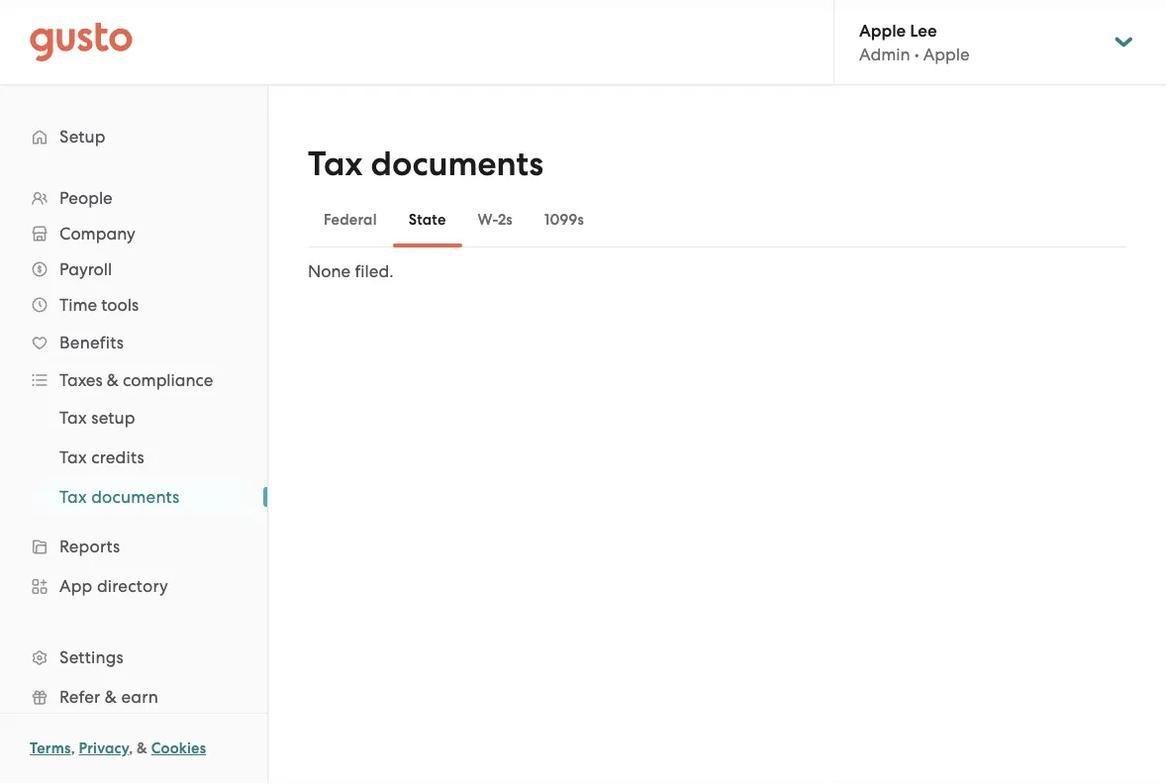 Task type: describe. For each thing, give the bounding box(es) containing it.
taxes
[[59, 370, 103, 390]]

tax credits link
[[36, 440, 247, 475]]

benefits link
[[20, 325, 247, 360]]

tax forms tab list
[[308, 192, 1127, 247]]

1099s
[[544, 211, 584, 229]]

terms , privacy , & cookies
[[30, 740, 206, 757]]

privacy
[[79, 740, 129, 757]]

reports
[[59, 537, 120, 556]]

tax for the tax documents link at the left bottom
[[59, 487, 87, 507]]

tax documents link
[[36, 479, 247, 515]]

reports link
[[20, 529, 247, 564]]

app
[[59, 576, 93, 596]]

2 , from the left
[[129, 740, 133, 757]]

refer & earn
[[59, 687, 158, 707]]

terms link
[[30, 740, 71, 757]]

gusto navigation element
[[0, 85, 267, 783]]

cookies button
[[151, 737, 206, 760]]

0 vertical spatial apple
[[859, 20, 906, 40]]

2 vertical spatial &
[[137, 740, 148, 757]]

directory
[[97, 576, 168, 596]]

settings
[[59, 647, 124, 667]]

payroll
[[59, 259, 112, 279]]

documents inside gusto navigation element
[[91, 487, 180, 507]]

compliance
[[123, 370, 213, 390]]

people button
[[20, 180, 247, 216]]

benefits
[[59, 333, 124, 352]]

w-2s button
[[462, 196, 529, 244]]

credits
[[91, 447, 144, 467]]

people
[[59, 188, 113, 208]]

list containing tax setup
[[0, 398, 267, 517]]

time tools button
[[20, 287, 247, 323]]

privacy link
[[79, 740, 129, 757]]

taxes & compliance button
[[20, 362, 247, 398]]

setup
[[91, 408, 135, 428]]

none
[[308, 261, 351, 281]]

2s
[[498, 211, 513, 229]]

apple lee admin • apple
[[859, 20, 970, 64]]

w-
[[478, 211, 498, 229]]

1 horizontal spatial documents
[[371, 144, 544, 184]]

w-2s
[[478, 211, 513, 229]]

lee
[[910, 20, 937, 40]]



Task type: vqa. For each thing, say whether or not it's contained in the screenshot.
documents to the bottom
yes



Task type: locate. For each thing, give the bounding box(es) containing it.
& left cookies
[[137, 740, 148, 757]]

time
[[59, 295, 97, 315]]

& right taxes
[[107, 370, 119, 390]]

tax down taxes
[[59, 408, 87, 428]]

state button
[[393, 196, 462, 244]]

1 list from the top
[[0, 180, 267, 783]]

1 horizontal spatial ,
[[129, 740, 133, 757]]

payroll button
[[20, 251, 247, 287]]

0 vertical spatial &
[[107, 370, 119, 390]]

tax documents up state
[[308, 144, 544, 184]]

company
[[59, 224, 135, 244]]

home image
[[30, 22, 133, 62]]

0 horizontal spatial apple
[[859, 20, 906, 40]]

taxes & compliance
[[59, 370, 213, 390]]

time tools
[[59, 295, 139, 315]]

0 vertical spatial documents
[[371, 144, 544, 184]]

refer & earn link
[[20, 679, 247, 715]]

list
[[0, 180, 267, 783], [0, 398, 267, 517]]

tax for tax credits link
[[59, 447, 87, 467]]

cookies
[[151, 740, 206, 757]]

•
[[914, 44, 919, 64]]

tax
[[308, 144, 363, 184], [59, 408, 87, 428], [59, 447, 87, 467], [59, 487, 87, 507]]

documents
[[371, 144, 544, 184], [91, 487, 180, 507]]

tax documents inside gusto navigation element
[[59, 487, 180, 507]]

& inside dropdown button
[[107, 370, 119, 390]]

tools
[[101, 295, 139, 315]]

& for earn
[[105, 687, 117, 707]]

1 vertical spatial &
[[105, 687, 117, 707]]

1 horizontal spatial tax documents
[[308, 144, 544, 184]]

tax documents
[[308, 144, 544, 184], [59, 487, 180, 507]]

0 horizontal spatial tax documents
[[59, 487, 180, 507]]

,
[[71, 740, 75, 757], [129, 740, 133, 757]]

&
[[107, 370, 119, 390], [105, 687, 117, 707], [137, 740, 148, 757]]

federal
[[324, 211, 377, 229]]

apple right •
[[923, 44, 970, 64]]

none filed.
[[308, 261, 393, 281]]

1 , from the left
[[71, 740, 75, 757]]

tax up the "federal"
[[308, 144, 363, 184]]

app directory link
[[20, 568, 247, 604]]

list containing people
[[0, 180, 267, 783]]

filed.
[[355, 261, 393, 281]]

federal button
[[308, 196, 393, 244]]

0 horizontal spatial documents
[[91, 487, 180, 507]]

1099s button
[[529, 196, 600, 244]]

2 list from the top
[[0, 398, 267, 517]]

0 horizontal spatial ,
[[71, 740, 75, 757]]

apple up the admin
[[859, 20, 906, 40]]

1 vertical spatial documents
[[91, 487, 180, 507]]

tax credits
[[59, 447, 144, 467]]

tax documents down the credits
[[59, 487, 180, 507]]

settings link
[[20, 640, 247, 675]]

tax setup link
[[36, 400, 247, 436]]

setup
[[59, 127, 106, 147]]

tax setup
[[59, 408, 135, 428]]

state
[[409, 211, 446, 229]]

setup link
[[20, 119, 247, 154]]

0 vertical spatial tax documents
[[308, 144, 544, 184]]

earn
[[121, 687, 158, 707]]

app directory
[[59, 576, 168, 596]]

1 horizontal spatial apple
[[923, 44, 970, 64]]

tax for tax setup link
[[59, 408, 87, 428]]

refer
[[59, 687, 100, 707]]

tax down tax credits
[[59, 487, 87, 507]]

tax left the credits
[[59, 447, 87, 467]]

& for compliance
[[107, 370, 119, 390]]

company button
[[20, 216, 247, 251]]

terms
[[30, 740, 71, 757]]

admin
[[859, 44, 910, 64]]

& left earn at the bottom of the page
[[105, 687, 117, 707]]

1 vertical spatial tax documents
[[59, 487, 180, 507]]

documents up state button
[[371, 144, 544, 184]]

apple
[[859, 20, 906, 40], [923, 44, 970, 64]]

documents down tax credits link
[[91, 487, 180, 507]]

, left privacy link on the left
[[71, 740, 75, 757]]

1 vertical spatial apple
[[923, 44, 970, 64]]

, left cookies
[[129, 740, 133, 757]]



